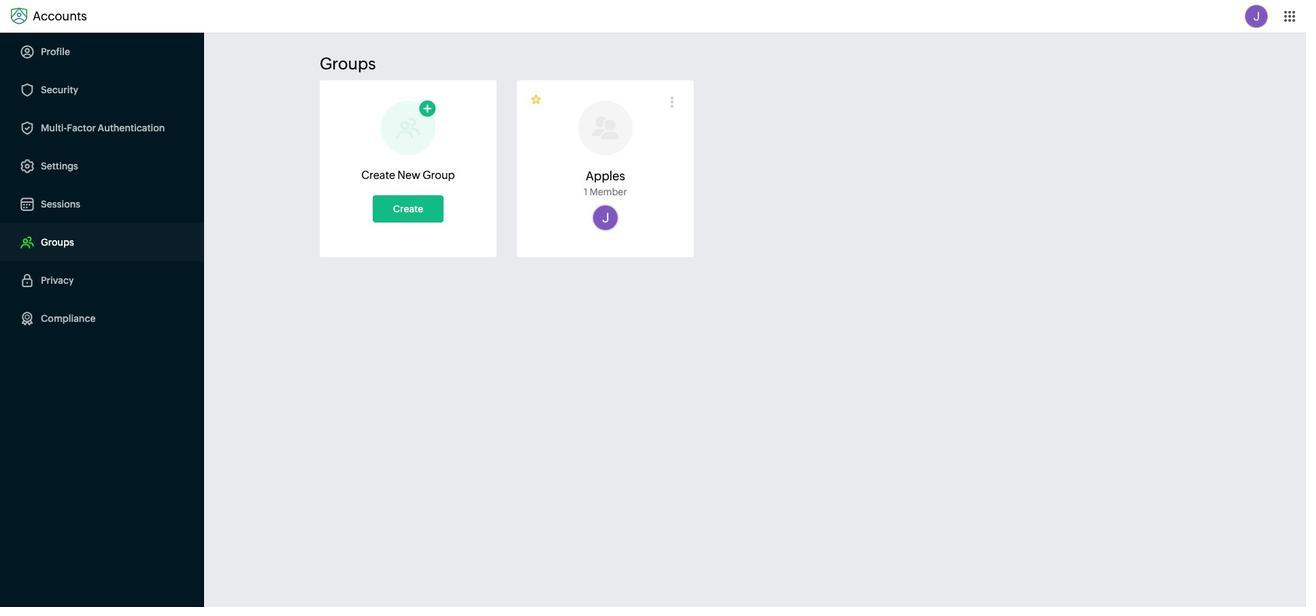 Task type: vqa. For each thing, say whether or not it's contained in the screenshot.
ago
no



Task type: describe. For each thing, give the bounding box(es) containing it.
makeprimary image
[[531, 94, 543, 106]]



